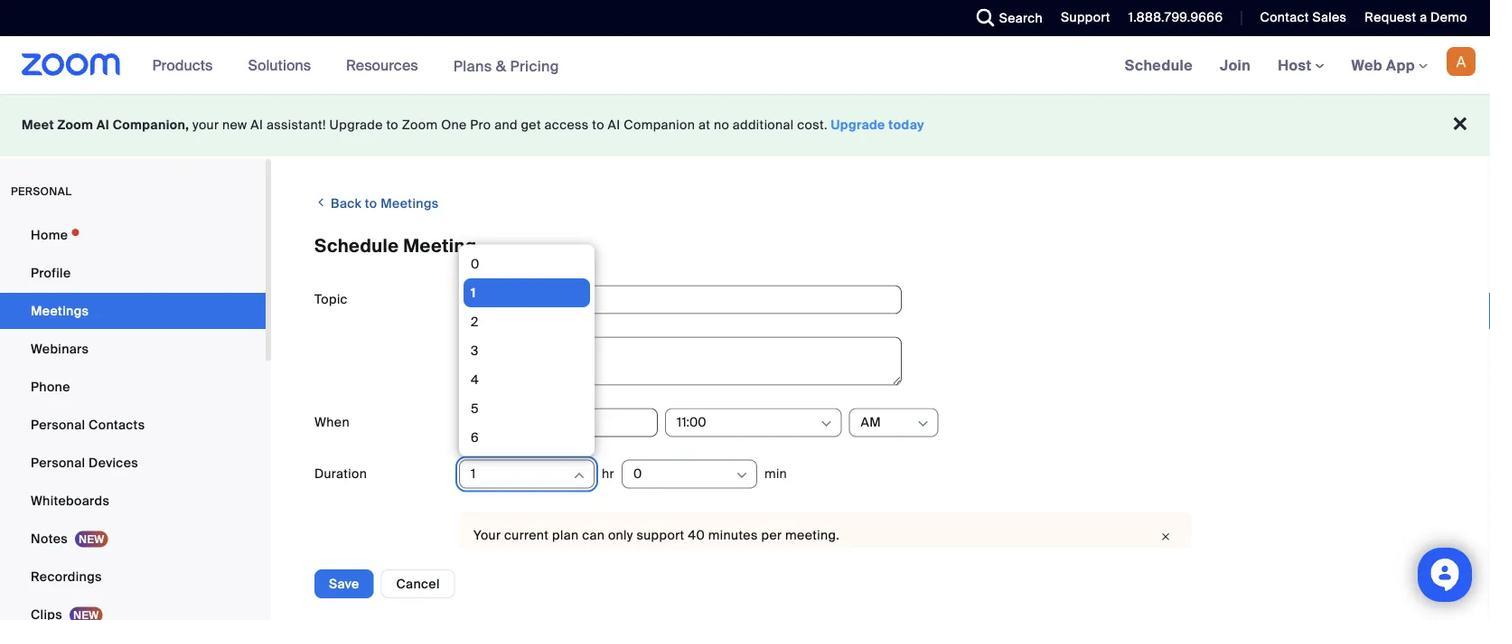 Task type: locate. For each thing, give the bounding box(es) containing it.
0 for 0 1 2 3 4 5 6
[[471, 255, 480, 272]]

app
[[1387, 56, 1416, 75]]

1 horizontal spatial zoom
[[402, 117, 438, 133]]

2 1 from the top
[[471, 466, 476, 482]]

home
[[31, 226, 68, 243]]

upgrade inside your current plan can only support 40 minutes per meeting. need more time? upgrade now
[[591, 545, 644, 562]]

0 horizontal spatial zoom
[[57, 117, 93, 133]]

back to meetings
[[328, 195, 439, 212]]

support link
[[1048, 0, 1115, 36], [1061, 9, 1111, 26]]

1 vertical spatial 1
[[471, 466, 476, 482]]

0 horizontal spatial ai
[[97, 117, 109, 133]]

join link
[[1207, 36, 1265, 94]]

select start time text field
[[677, 409, 819, 436]]

resources
[[346, 56, 418, 75]]

hr
[[602, 465, 615, 482]]

get
[[521, 117, 541, 133]]

current
[[504, 527, 549, 543]]

profile
[[31, 264, 71, 281]]

topic
[[315, 291, 348, 308]]

0 horizontal spatial 0
[[471, 255, 480, 272]]

to right 'access'
[[592, 117, 605, 133]]

hide options image
[[572, 468, 587, 482]]

upgrade right cost.
[[831, 117, 886, 133]]

resources button
[[346, 36, 426, 94]]

1 horizontal spatial 0
[[634, 466, 642, 482]]

2 horizontal spatial ai
[[608, 117, 621, 133]]

meetings up webinars
[[31, 302, 89, 319]]

3
[[471, 342, 479, 358]]

0 right the hr
[[634, 466, 642, 482]]

0 up 2
[[471, 255, 480, 272]]

meetings up the schedule meeting at the left of the page
[[381, 195, 439, 212]]

0 vertical spatial personal
[[31, 416, 85, 433]]

0
[[471, 255, 480, 272], [634, 466, 642, 482]]

4
[[471, 371, 479, 387]]

join
[[1220, 56, 1251, 75]]

phone link
[[0, 369, 266, 405]]

contacts
[[89, 416, 145, 433]]

2 ai from the left
[[251, 117, 263, 133]]

1 vertical spatial show options image
[[735, 468, 749, 482]]

personal for personal devices
[[31, 454, 85, 471]]

request
[[1365, 9, 1417, 26]]

meet zoom ai companion, your new ai assistant! upgrade to zoom one pro and get access to ai companion at no additional cost. upgrade today
[[22, 117, 925, 133]]

companion
[[624, 117, 695, 133]]

devices
[[89, 454, 138, 471]]

to
[[386, 117, 399, 133], [592, 117, 605, 133], [365, 195, 377, 212]]

duration
[[315, 466, 367, 482]]

schedule down 1.888.799.9666
[[1125, 56, 1193, 75]]

zoom
[[57, 117, 93, 133], [402, 117, 438, 133]]

1 vertical spatial schedule
[[315, 235, 399, 258]]

list box
[[464, 249, 590, 620]]

zoom right 'meet'
[[57, 117, 93, 133]]

schedule for schedule
[[1125, 56, 1193, 75]]

plans
[[453, 56, 492, 75]]

webinars
[[31, 340, 89, 357]]

additional
[[733, 117, 794, 133]]

0 for 0
[[634, 466, 642, 482]]

1 up 2
[[471, 284, 476, 301]]

5
[[471, 400, 479, 416]]

products button
[[152, 36, 221, 94]]

1 horizontal spatial upgrade
[[591, 545, 644, 562]]

show options image
[[819, 416, 834, 431], [735, 468, 749, 482]]

plan
[[552, 527, 579, 543]]

0 vertical spatial 1
[[471, 284, 476, 301]]

search
[[1000, 9, 1043, 26]]

1 horizontal spatial ai
[[251, 117, 263, 133]]

show options image left min
[[735, 468, 749, 482]]

upgrade
[[330, 117, 383, 133], [831, 117, 886, 133], [591, 545, 644, 562]]

no
[[714, 117, 730, 133]]

&
[[496, 56, 506, 75]]

0 horizontal spatial show options image
[[735, 468, 749, 482]]

cancel button
[[381, 569, 455, 598]]

schedule inside meetings navigation
[[1125, 56, 1193, 75]]

0 horizontal spatial meetings
[[31, 302, 89, 319]]

1.888.799.9666 button
[[1115, 0, 1228, 36], [1129, 9, 1223, 26]]

0 horizontal spatial schedule
[[315, 235, 399, 258]]

3 ai from the left
[[608, 117, 621, 133]]

banner containing products
[[0, 36, 1491, 95]]

list box containing 0
[[464, 249, 590, 620]]

your current plan can only support 40 minutes per meeting. need more time? upgrade now
[[474, 527, 840, 562]]

1 ai from the left
[[97, 117, 109, 133]]

0 horizontal spatial to
[[365, 195, 377, 212]]

Topic text field
[[459, 285, 902, 314]]

1 down "6"
[[471, 466, 476, 482]]

back
[[331, 195, 362, 212]]

show options image
[[916, 416, 931, 431]]

2 zoom from the left
[[402, 117, 438, 133]]

to inside back to meetings link
[[365, 195, 377, 212]]

ai right the new
[[251, 117, 263, 133]]

and
[[495, 117, 518, 133]]

0 vertical spatial schedule
[[1125, 56, 1193, 75]]

notes
[[31, 530, 68, 547]]

0 inside 'popup button'
[[634, 466, 642, 482]]

1 vertical spatial personal
[[31, 454, 85, 471]]

2 personal from the top
[[31, 454, 85, 471]]

ai
[[97, 117, 109, 133], [251, 117, 263, 133], [608, 117, 621, 133]]

0 vertical spatial show options image
[[819, 416, 834, 431]]

show options image left am
[[819, 416, 834, 431]]

support
[[1061, 9, 1111, 26]]

1 vertical spatial meetings
[[31, 302, 89, 319]]

0 button
[[634, 461, 734, 488]]

host button
[[1278, 56, 1325, 75]]

1 1 from the top
[[471, 284, 476, 301]]

schedule down the back
[[315, 235, 399, 258]]

personal for personal contacts
[[31, 416, 85, 433]]

request a demo link
[[1352, 0, 1491, 36], [1365, 9, 1468, 26]]

40
[[688, 527, 705, 543]]

cancel
[[396, 575, 440, 592]]

one
[[441, 117, 467, 133]]

sales
[[1313, 9, 1347, 26]]

upgrade down only
[[591, 545, 644, 562]]

upgrade today link
[[831, 117, 925, 133]]

0 horizontal spatial upgrade
[[330, 117, 383, 133]]

1
[[471, 284, 476, 301], [471, 466, 476, 482]]

1 inside dropdown button
[[471, 466, 476, 482]]

schedule link
[[1112, 36, 1207, 94]]

need
[[474, 545, 507, 562]]

1 personal from the top
[[31, 416, 85, 433]]

meetings navigation
[[1112, 36, 1491, 95]]

ai left companion
[[608, 117, 621, 133]]

meeting.
[[786, 527, 840, 543]]

ai left companion,
[[97, 117, 109, 133]]

2
[[471, 313, 479, 329]]

1 inside 0 1 2 3 4 5 6
[[471, 284, 476, 301]]

plans & pricing link
[[453, 56, 559, 75], [453, 56, 559, 75]]

1 vertical spatial 0
[[634, 466, 642, 482]]

meetings inside personal menu 'menu'
[[31, 302, 89, 319]]

cost.
[[797, 117, 828, 133]]

to right the back
[[365, 195, 377, 212]]

personal down phone
[[31, 416, 85, 433]]

schedule
[[1125, 56, 1193, 75], [315, 235, 399, 258]]

schedule for schedule meeting
[[315, 235, 399, 258]]

zoom left one
[[402, 117, 438, 133]]

banner
[[0, 36, 1491, 95]]

0 vertical spatial 0
[[471, 255, 480, 272]]

upgrade down product information navigation
[[330, 117, 383, 133]]

0 vertical spatial meetings
[[381, 195, 439, 212]]

zoom logo image
[[22, 53, 121, 76]]

1 horizontal spatial to
[[386, 117, 399, 133]]

personal up whiteboards
[[31, 454, 85, 471]]

schedule meeting
[[315, 235, 477, 258]]

per
[[761, 527, 782, 543]]

recordings
[[31, 568, 102, 585]]

0 inside 'list box'
[[471, 255, 480, 272]]

to down 'resources' dropdown button on the top of page
[[386, 117, 399, 133]]

1 horizontal spatial schedule
[[1125, 56, 1193, 75]]



Task type: vqa. For each thing, say whether or not it's contained in the screenshot.
Audio at the left of page
no



Task type: describe. For each thing, give the bounding box(es) containing it.
am
[[861, 414, 881, 431]]

Add Description text field
[[459, 337, 902, 386]]

personal devices
[[31, 454, 138, 471]]

1.888.799.9666
[[1129, 9, 1223, 26]]

save
[[329, 575, 359, 592]]

upgrade now link
[[587, 545, 675, 562]]

minutes
[[709, 527, 758, 543]]

meeting
[[403, 235, 477, 258]]

1 zoom from the left
[[57, 117, 93, 133]]

6
[[471, 428, 479, 445]]

solutions
[[248, 56, 311, 75]]

profile picture image
[[1447, 47, 1476, 76]]

2 horizontal spatial upgrade
[[831, 117, 886, 133]]

when
[[315, 414, 350, 431]]

profile link
[[0, 255, 266, 291]]

support
[[637, 527, 685, 543]]

can
[[582, 527, 605, 543]]

am button
[[861, 409, 915, 436]]

at
[[699, 117, 711, 133]]

1 horizontal spatial show options image
[[819, 416, 834, 431]]

meet
[[22, 117, 54, 133]]

web
[[1352, 56, 1383, 75]]

plans & pricing
[[453, 56, 559, 75]]

0 1 2 3 4 5 6
[[471, 255, 480, 445]]

companion,
[[113, 117, 189, 133]]

your
[[474, 527, 501, 543]]

product information navigation
[[139, 36, 573, 95]]

personal contacts link
[[0, 407, 266, 443]]

now
[[648, 545, 675, 562]]

only
[[608, 527, 633, 543]]

solutions button
[[248, 36, 319, 94]]

more
[[511, 545, 543, 562]]

left image
[[315, 193, 328, 212]]

personal contacts
[[31, 416, 145, 433]]

whiteboards link
[[0, 483, 266, 519]]

pricing
[[510, 56, 559, 75]]

access
[[545, 117, 589, 133]]

pro
[[470, 117, 491, 133]]

request a demo
[[1365, 9, 1468, 26]]

assistant!
[[267, 117, 326, 133]]

personal menu menu
[[0, 217, 266, 620]]

time?
[[546, 545, 580, 562]]

1 button
[[471, 461, 571, 488]]

products
[[152, 56, 213, 75]]

contact
[[1260, 9, 1310, 26]]

whiteboards
[[31, 492, 110, 509]]

a
[[1420, 9, 1428, 26]]

web app
[[1352, 56, 1416, 75]]

web app button
[[1352, 56, 1428, 75]]

2 horizontal spatial to
[[592, 117, 605, 133]]

today
[[889, 117, 925, 133]]

1.888.799.9666 button up schedule link
[[1129, 9, 1223, 26]]

host
[[1278, 56, 1316, 75]]

search button
[[963, 0, 1048, 36]]

meet zoom ai companion, footer
[[0, 94, 1491, 156]]

back to meetings link
[[315, 188, 439, 218]]

contact sales
[[1260, 9, 1347, 26]]

notes link
[[0, 521, 266, 557]]

webinars link
[[0, 331, 266, 367]]

home link
[[0, 217, 266, 253]]

your
[[193, 117, 219, 133]]

save button
[[315, 569, 374, 598]]

min
[[765, 465, 787, 482]]

1 horizontal spatial meetings
[[381, 195, 439, 212]]

close image
[[1155, 527, 1177, 546]]

personal
[[11, 184, 72, 198]]

meetings link
[[0, 293, 266, 329]]

recordings link
[[0, 559, 266, 595]]

1.888.799.9666 button up join
[[1115, 0, 1228, 36]]

phone
[[31, 378, 70, 395]]

personal devices link
[[0, 445, 266, 481]]

new
[[222, 117, 247, 133]]

demo
[[1431, 9, 1468, 26]]



